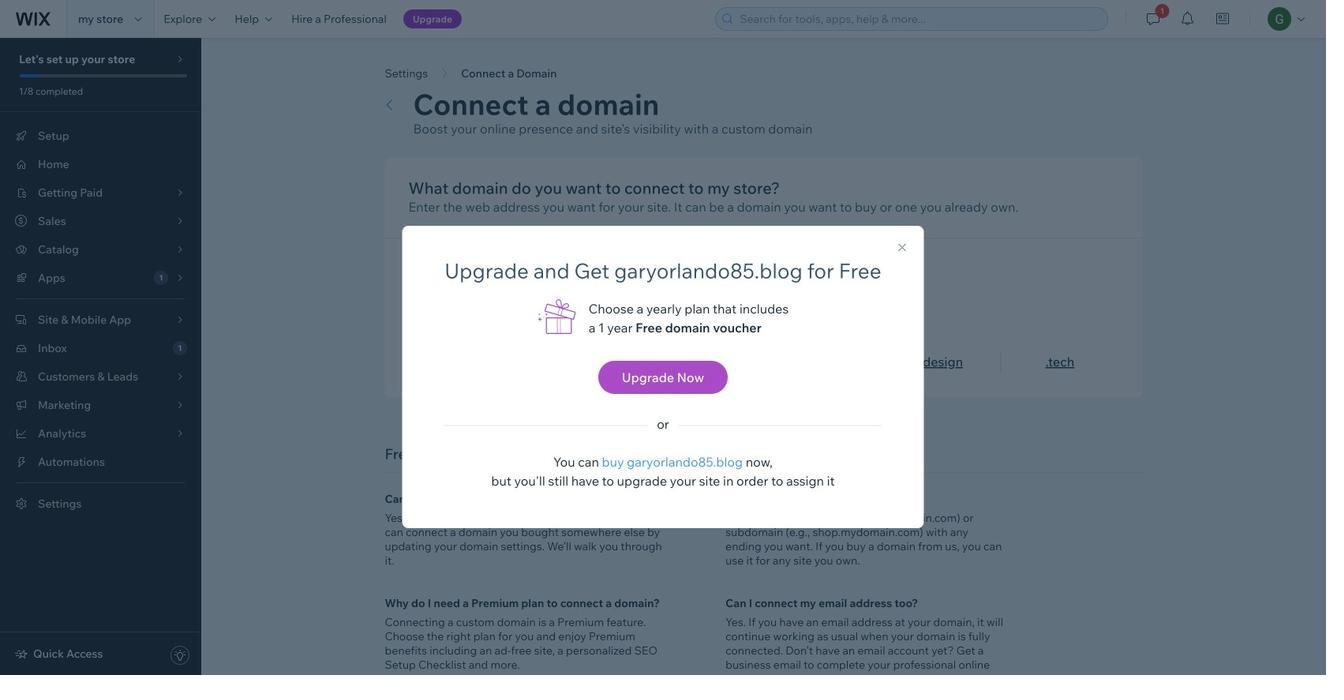Task type: describe. For each thing, give the bounding box(es) containing it.
e.g. mystunningwebsite.com field
[[436, 268, 801, 299]]



Task type: locate. For each thing, give the bounding box(es) containing it.
sidebar element
[[0, 38, 201, 675]]

Search for tools, apps, help & more... field
[[735, 8, 1103, 30]]



Task type: vqa. For each thing, say whether or not it's contained in the screenshot.
"Hire A Professional"
no



